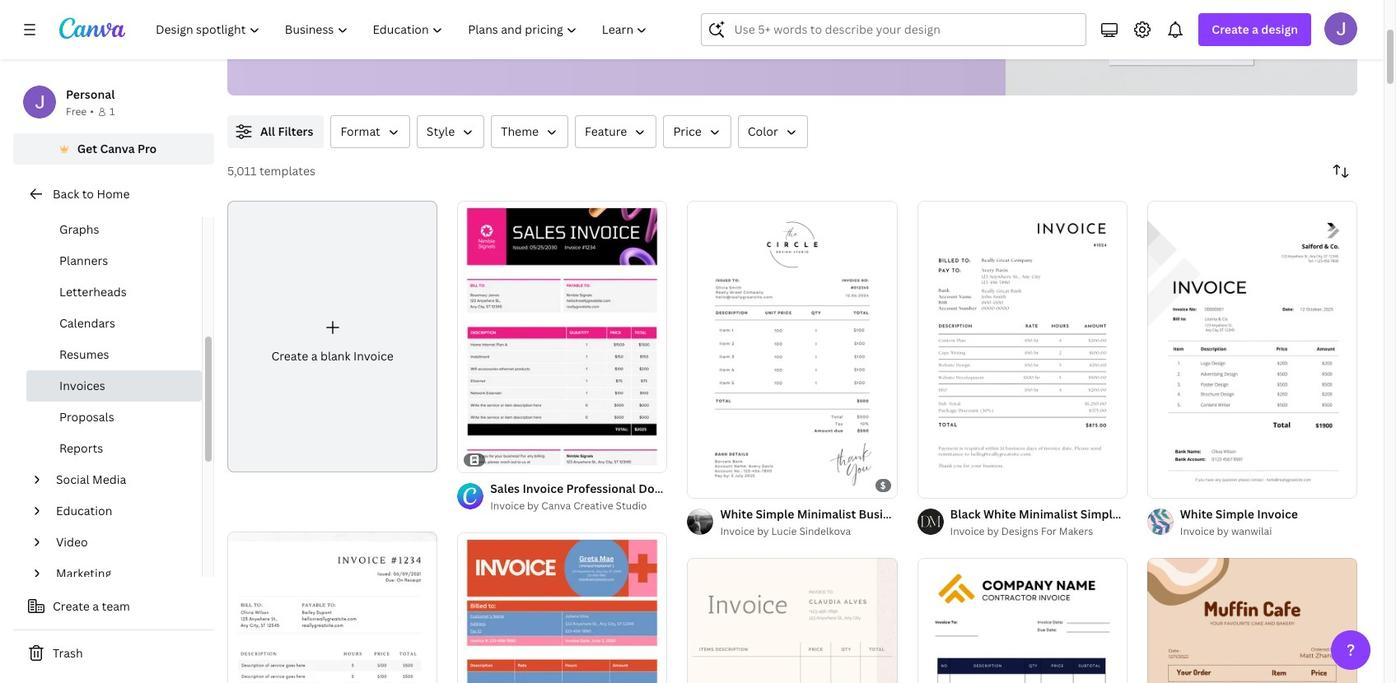Task type: describe. For each thing, give the bounding box(es) containing it.
video link
[[49, 527, 192, 559]]

white for white simple minimalist business invoice
[[720, 507, 753, 522]]

graphs
[[59, 222, 99, 237]]

white simple minimalist business invoice image
[[688, 201, 898, 498]]

free •
[[66, 105, 94, 119]]

create for create a blank invoice
[[271, 349, 308, 364]]

cream minimalist invoice image
[[688, 559, 898, 684]]

style
[[427, 124, 455, 139]]

1 vertical spatial canva
[[542, 499, 571, 513]]

black white minimalist simple creative freelancer invoice link
[[951, 506, 1276, 524]]

red & blue modern professional health consulting invoice doc image
[[457, 533, 668, 684]]

create for create a team
[[53, 599, 90, 615]]

templates
[[259, 163, 316, 179]]

invoice by canva creative studio link
[[490, 499, 668, 515]]

designs
[[1002, 525, 1039, 539]]

video
[[56, 535, 88, 550]]

creative inside black white minimalist simple creative freelancer invoice invoice by designs for makers
[[1122, 507, 1170, 522]]

white simple invoice link
[[1181, 506, 1298, 524]]

feature button
[[575, 115, 657, 148]]

canva inside button
[[100, 141, 135, 157]]

lucie
[[772, 525, 797, 539]]

get canva pro button
[[13, 133, 214, 165]]

marketing
[[56, 566, 111, 582]]

create a blank invoice element
[[227, 201, 438, 473]]

modern contractor invoice (printable) image
[[918, 559, 1128, 684]]

planners
[[59, 253, 108, 269]]

graphs link
[[26, 214, 202, 246]]

trash link
[[13, 638, 214, 671]]

business
[[859, 507, 909, 522]]

proposals
[[59, 410, 114, 425]]

a for blank
[[311, 349, 318, 364]]

simple for white simple minimalist business invoice
[[756, 507, 795, 522]]

create for create a design
[[1212, 21, 1250, 37]]

white simple invoice invoice by wanwilai
[[1181, 507, 1298, 539]]

1
[[109, 105, 115, 119]]

white simple minimalist business invoice link
[[720, 506, 952, 524]]

pro
[[138, 141, 157, 157]]

design
[[1262, 21, 1299, 37]]

black white minimalist simple creative freelancer invoice image
[[918, 201, 1128, 498]]

marketing link
[[49, 559, 192, 590]]

invoice by lucie sindelkova link
[[720, 524, 898, 541]]

free
[[66, 105, 87, 119]]

invoice by designs for makers link
[[951, 524, 1128, 541]]

color
[[748, 124, 778, 139]]

by inside black white minimalist simple creative freelancer invoice invoice by designs for makers
[[987, 525, 999, 539]]

top level navigation element
[[145, 13, 662, 46]]

0 horizontal spatial creative
[[574, 499, 614, 513]]

feature
[[585, 124, 627, 139]]

all filters
[[260, 124, 313, 139]]

planners link
[[26, 246, 202, 277]]

by inside the white simple minimalist business invoice invoice by lucie sindelkova
[[757, 525, 769, 539]]

price button
[[664, 115, 731, 148]]

get
[[77, 141, 97, 157]]

proposals link
[[26, 402, 202, 433]]

calendars
[[59, 316, 115, 331]]

by inside the invoice by canva creative studio link
[[527, 499, 539, 513]]

social
[[56, 472, 90, 488]]

white simple minimalist business invoice invoice by lucie sindelkova
[[720, 507, 952, 539]]

theme
[[501, 124, 539, 139]]

all
[[260, 124, 275, 139]]

modern neutral invoice template image
[[227, 532, 438, 684]]



Task type: locate. For each thing, give the bounding box(es) containing it.
a left team
[[93, 599, 99, 615]]

filters
[[278, 124, 313, 139]]

wanwilai
[[1232, 525, 1273, 539]]

2 invoice templates image from the left
[[1110, 0, 1255, 66]]

reports
[[59, 441, 103, 456]]

simple up makers on the bottom of the page
[[1081, 507, 1120, 522]]

back to home link
[[13, 178, 214, 211]]

3 white from the left
[[1181, 507, 1213, 522]]

1 horizontal spatial white
[[984, 507, 1017, 522]]

minimalist up for
[[1019, 507, 1078, 522]]

2 vertical spatial create
[[53, 599, 90, 615]]

makers
[[1059, 525, 1094, 539]]

jacob simon image
[[1325, 12, 1358, 45]]

Search search field
[[735, 14, 1076, 45]]

create a blank invoice link
[[227, 201, 438, 473]]

black white minimalist simple creative freelancer invoice invoice by designs for makers
[[951, 507, 1276, 539]]

a left blank
[[311, 349, 318, 364]]

back to home
[[53, 186, 130, 202]]

minimalist
[[797, 507, 856, 522], [1019, 507, 1078, 522]]

a inside create a team button
[[93, 599, 99, 615]]

white up designs at the bottom of the page
[[984, 507, 1017, 522]]

education link
[[49, 496, 192, 527]]

a inside create a design dropdown button
[[1252, 21, 1259, 37]]

1 vertical spatial create
[[271, 349, 308, 364]]

2 horizontal spatial simple
[[1216, 507, 1255, 522]]

2 horizontal spatial white
[[1181, 507, 1213, 522]]

0 horizontal spatial a
[[93, 599, 99, 615]]

create left design
[[1212, 21, 1250, 37]]

sindelkova
[[800, 525, 851, 539]]

2 horizontal spatial a
[[1252, 21, 1259, 37]]

2 white from the left
[[984, 507, 1017, 522]]

create down marketing
[[53, 599, 90, 615]]

invoice
[[353, 349, 394, 364], [490, 499, 525, 513], [911, 507, 952, 522], [1235, 507, 1276, 522], [1258, 507, 1298, 522], [720, 525, 755, 539], [951, 525, 985, 539], [1181, 525, 1215, 539]]

create
[[1212, 21, 1250, 37], [271, 349, 308, 364], [53, 599, 90, 615]]

1 vertical spatial a
[[311, 349, 318, 364]]

trash
[[53, 646, 83, 662]]

simple up invoice by wanwilai link
[[1216, 507, 1255, 522]]

canva
[[100, 141, 135, 157], [542, 499, 571, 513]]

creative left freelancer on the right of the page
[[1122, 507, 1170, 522]]

format
[[341, 124, 381, 139]]

5,011
[[227, 163, 257, 179]]

a for design
[[1252, 21, 1259, 37]]

personal
[[66, 87, 115, 102]]

2 vertical spatial a
[[93, 599, 99, 615]]

simple
[[756, 507, 795, 522], [1081, 507, 1120, 522], [1216, 507, 1255, 522]]

1 white from the left
[[720, 507, 753, 522]]

letterheads
[[59, 284, 127, 300]]

by inside white simple invoice invoice by wanwilai
[[1218, 525, 1229, 539]]

1 horizontal spatial minimalist
[[1019, 507, 1078, 522]]

minimalist inside the white simple minimalist business invoice invoice by lucie sindelkova
[[797, 507, 856, 522]]

•
[[90, 105, 94, 119]]

0 horizontal spatial create
[[53, 599, 90, 615]]

0 horizontal spatial white
[[720, 507, 753, 522]]

reports link
[[26, 433, 202, 465]]

white simple invoice image
[[1148, 201, 1358, 498]]

5,011 templates
[[227, 163, 316, 179]]

1 horizontal spatial a
[[311, 349, 318, 364]]

create a design
[[1212, 21, 1299, 37]]

minimalist for business
[[797, 507, 856, 522]]

invoice templates image
[[1006, 0, 1358, 96], [1110, 0, 1255, 66]]

canva left "studio"
[[542, 499, 571, 513]]

black
[[951, 507, 981, 522]]

1 simple from the left
[[756, 507, 795, 522]]

white up invoice by wanwilai link
[[1181, 507, 1213, 522]]

a left design
[[1252, 21, 1259, 37]]

white
[[720, 507, 753, 522], [984, 507, 1017, 522], [1181, 507, 1213, 522]]

white inside the white simple minimalist business invoice invoice by lucie sindelkova
[[720, 507, 753, 522]]

0 vertical spatial create
[[1212, 21, 1250, 37]]

2 minimalist from the left
[[1019, 507, 1078, 522]]

studio
[[616, 499, 647, 513]]

format button
[[331, 115, 410, 148]]

invoices
[[59, 378, 105, 394]]

simple inside the white simple minimalist business invoice invoice by lucie sindelkova
[[756, 507, 795, 522]]

calendars link
[[26, 308, 202, 339]]

create inside button
[[53, 599, 90, 615]]

theme button
[[491, 115, 569, 148]]

back
[[53, 186, 79, 202]]

simple inside white simple invoice invoice by wanwilai
[[1216, 507, 1255, 522]]

minimalist inside black white minimalist simple creative freelancer invoice invoice by designs for makers
[[1019, 507, 1078, 522]]

1 horizontal spatial creative
[[1122, 507, 1170, 522]]

home
[[97, 186, 130, 202]]

resumes link
[[26, 339, 202, 371]]

canva left pro
[[100, 141, 135, 157]]

create inside dropdown button
[[1212, 21, 1250, 37]]

Sort by button
[[1325, 155, 1358, 188]]

create a design button
[[1199, 13, 1312, 46]]

social media
[[56, 472, 126, 488]]

a for team
[[93, 599, 99, 615]]

1 horizontal spatial simple
[[1081, 507, 1120, 522]]

white inside white simple invoice invoice by wanwilai
[[1181, 507, 1213, 522]]

a
[[1252, 21, 1259, 37], [311, 349, 318, 364], [93, 599, 99, 615]]

create a blank invoice
[[271, 349, 394, 364]]

invoice by canva creative studio
[[490, 499, 647, 513]]

1 horizontal spatial create
[[271, 349, 308, 364]]

1 minimalist from the left
[[797, 507, 856, 522]]

sales invoice professional doc in black pink purple tactile 3d style image
[[457, 201, 668, 473]]

all filters button
[[227, 115, 324, 148]]

color button
[[738, 115, 808, 148]]

beige muffin cafe abstract blob invoice image
[[1148, 559, 1358, 684]]

create a team
[[53, 599, 130, 615]]

minimalist up sindelkova
[[797, 507, 856, 522]]

to
[[82, 186, 94, 202]]

$
[[881, 480, 886, 492]]

a inside create a blank invoice element
[[311, 349, 318, 364]]

team
[[102, 599, 130, 615]]

0 horizontal spatial minimalist
[[797, 507, 856, 522]]

2 horizontal spatial create
[[1212, 21, 1250, 37]]

0 vertical spatial canva
[[100, 141, 135, 157]]

style button
[[417, 115, 485, 148]]

media
[[92, 472, 126, 488]]

white up "invoice by lucie sindelkova" link at bottom right
[[720, 507, 753, 522]]

resumes
[[59, 347, 109, 363]]

for
[[1041, 525, 1057, 539]]

simple up lucie
[[756, 507, 795, 522]]

1 horizontal spatial canva
[[542, 499, 571, 513]]

blank
[[320, 349, 351, 364]]

0 horizontal spatial simple
[[756, 507, 795, 522]]

None search field
[[702, 13, 1087, 46]]

creative
[[574, 499, 614, 513], [1122, 507, 1170, 522]]

get canva pro
[[77, 141, 157, 157]]

create a team button
[[13, 591, 214, 624]]

2 simple from the left
[[1081, 507, 1120, 522]]

invoice by wanwilai link
[[1181, 524, 1298, 541]]

0 vertical spatial a
[[1252, 21, 1259, 37]]

letterheads link
[[26, 277, 202, 308]]

3 simple from the left
[[1216, 507, 1255, 522]]

0 horizontal spatial canva
[[100, 141, 135, 157]]

1 invoice templates image from the left
[[1006, 0, 1358, 96]]

social media link
[[49, 465, 192, 496]]

by
[[527, 499, 539, 513], [757, 525, 769, 539], [987, 525, 999, 539], [1218, 525, 1229, 539]]

minimalist for simple
[[1019, 507, 1078, 522]]

simple inside black white minimalist simple creative freelancer invoice invoice by designs for makers
[[1081, 507, 1120, 522]]

simple for white simple invoice
[[1216, 507, 1255, 522]]

white for white simple invoice
[[1181, 507, 1213, 522]]

white inside black white minimalist simple creative freelancer invoice invoice by designs for makers
[[984, 507, 1017, 522]]

price
[[674, 124, 702, 139]]

creative left "studio"
[[574, 499, 614, 513]]

freelancer
[[1172, 507, 1232, 522]]

education
[[56, 503, 112, 519]]

create left blank
[[271, 349, 308, 364]]



Task type: vqa. For each thing, say whether or not it's contained in the screenshot.
What
no



